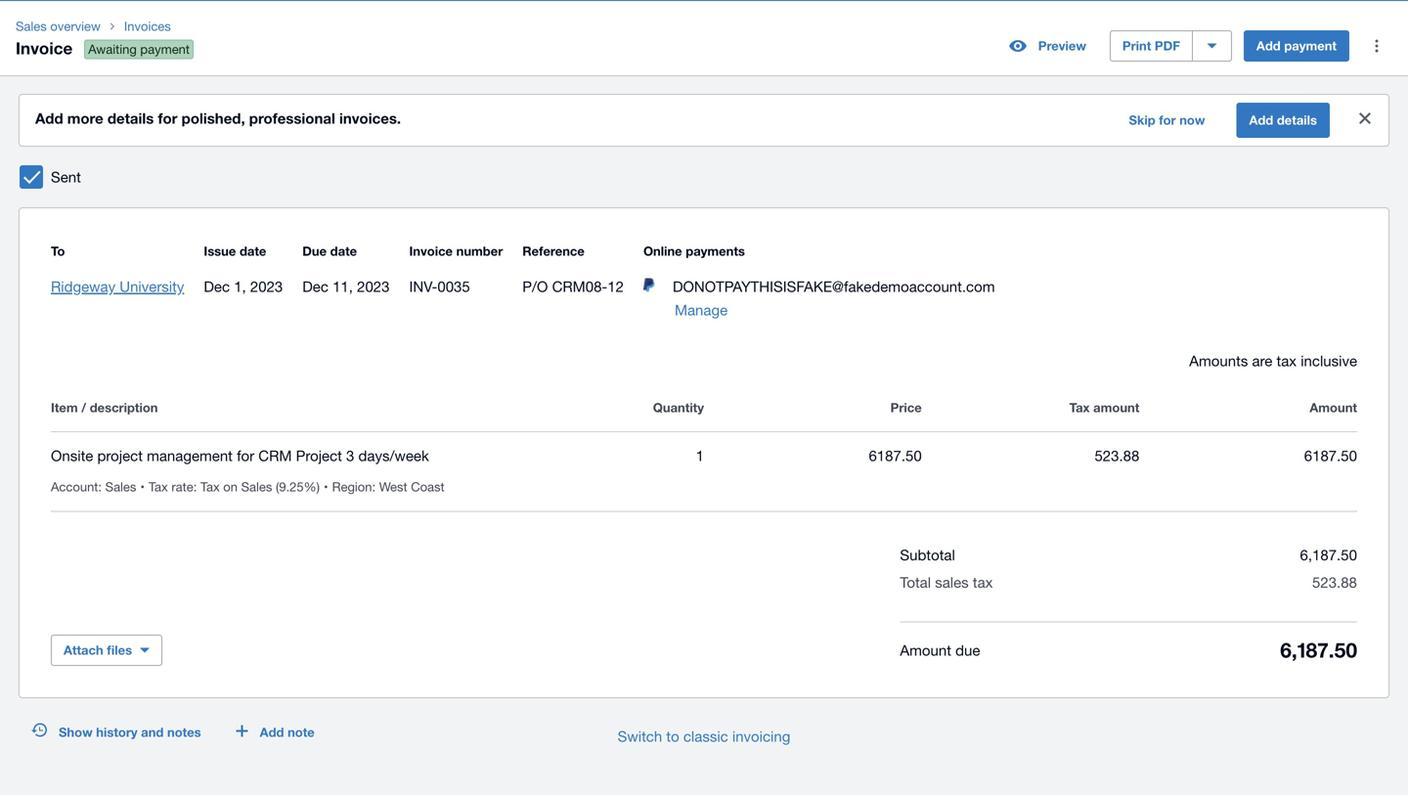 Task type: locate. For each thing, give the bounding box(es) containing it.
cell containing tax rate
[[149, 479, 332, 495]]

2023 for dec 1, 2023
[[250, 278, 283, 295]]

for left crm
[[237, 447, 254, 464]]

tax
[[1070, 400, 1090, 415], [149, 479, 168, 495], [200, 479, 220, 495]]

attach files button
[[51, 635, 162, 666]]

1 horizontal spatial date
[[330, 244, 357, 259]]

2 2023 from the left
[[357, 278, 390, 295]]

add up add details
[[1257, 38, 1281, 53]]

due date
[[303, 244, 357, 259]]

6187.50 down "inclusive"
[[1305, 447, 1358, 464]]

2 dec from the left
[[303, 278, 329, 295]]

add payment
[[1257, 38, 1337, 53]]

amount column header
[[1140, 396, 1358, 420]]

1 horizontal spatial 6187.50
[[1305, 447, 1358, 464]]

cell
[[51, 479, 149, 495], [149, 479, 332, 495], [332, 479, 453, 495]]

1 horizontal spatial invoice
[[409, 244, 453, 259]]

0 horizontal spatial for
[[158, 110, 178, 127]]

invoice
[[16, 38, 73, 58], [409, 244, 453, 259]]

skip
[[1129, 113, 1156, 128]]

dec 1, 2023
[[204, 278, 283, 295]]

invoice up inv-
[[409, 244, 453, 259]]

payment down invoices link
[[140, 42, 190, 57]]

: down project in the bottom of the page
[[98, 479, 102, 495]]

1 row from the top
[[51, 396, 1358, 431]]

ridgeway
[[51, 278, 116, 295]]

payment left more invoice options icon
[[1285, 38, 1337, 53]]

subtotal
[[900, 546, 956, 564]]

1 horizontal spatial for
[[237, 447, 254, 464]]

6187.50
[[869, 447, 922, 464], [1305, 447, 1358, 464]]

rate
[[172, 479, 193, 495]]

management
[[147, 447, 233, 464]]

sales overview link
[[8, 17, 108, 36]]

1 vertical spatial invoice
[[409, 244, 453, 259]]

3 cell from the left
[[332, 479, 453, 495]]

for inside cell
[[237, 447, 254, 464]]

/
[[81, 400, 86, 415]]

1 horizontal spatial dec
[[303, 278, 329, 295]]

: left west
[[372, 479, 376, 495]]

2023 right 1,
[[250, 278, 283, 295]]

cell down project in the bottom of the page
[[51, 479, 149, 495]]

2023 right the 11,
[[357, 278, 390, 295]]

0 horizontal spatial 6187.50
[[869, 447, 922, 464]]

row down quantity
[[51, 432, 1358, 512]]

tax left rate
[[149, 479, 168, 495]]

2 cell from the left
[[149, 479, 332, 495]]

dec 11, 2023
[[303, 278, 390, 295]]

1 : from the left
[[98, 479, 102, 495]]

2023
[[250, 278, 283, 295], [357, 278, 390, 295]]

add left "more"
[[35, 110, 63, 127]]

professional
[[249, 110, 335, 127]]

2 row from the top
[[51, 432, 1358, 512]]

payment inside 'add payment' button
[[1285, 38, 1337, 53]]

0 horizontal spatial tax
[[149, 479, 168, 495]]

1
[[696, 447, 704, 464]]

date right 'issue'
[[240, 244, 266, 259]]

row
[[51, 396, 1358, 431], [51, 432, 1358, 512]]

dec left the 11,
[[303, 278, 329, 295]]

polished,
[[182, 110, 245, 127]]

0 horizontal spatial dec
[[204, 278, 230, 295]]

amount inside column header
[[1310, 400, 1358, 415]]

2 6187.50 cell from the left
[[1140, 444, 1358, 468]]

6187.50 cell down amount column header
[[1140, 444, 1358, 468]]

amounts are tax inclusive
[[1190, 352, 1358, 369]]

0035
[[438, 278, 470, 295]]

sent
[[51, 168, 81, 185]]

date for 11,
[[330, 244, 357, 259]]

1 horizontal spatial amount
[[1310, 400, 1358, 415]]

tax amount column header
[[922, 396, 1140, 420]]

0 vertical spatial 523.88
[[1095, 447, 1140, 464]]

1 2023 from the left
[[250, 278, 283, 295]]

0 horizontal spatial 6187.50 cell
[[704, 444, 922, 468]]

1 horizontal spatial details
[[1278, 113, 1318, 128]]

2 horizontal spatial :
[[372, 479, 376, 495]]

note
[[288, 725, 315, 740]]

amount due
[[900, 642, 981, 659]]

cell down onsite project management for crm project 3 days/week
[[149, 479, 332, 495]]

0 horizontal spatial amount
[[900, 642, 952, 659]]

523.88
[[1095, 447, 1140, 464], [1313, 574, 1358, 591]]

payment for awaiting payment
[[140, 42, 190, 57]]

1 dec from the left
[[204, 278, 230, 295]]

1 6187.50 from the left
[[869, 447, 922, 464]]

add right now
[[1250, 113, 1274, 128]]

dec left 1,
[[204, 278, 230, 295]]

0 horizontal spatial sales
[[16, 19, 47, 34]]

0 horizontal spatial 523.88
[[1095, 447, 1140, 464]]

date
[[240, 244, 266, 259], [330, 244, 357, 259]]

due
[[303, 244, 327, 259]]

0 horizontal spatial tax
[[973, 574, 993, 591]]

0 horizontal spatial invoice
[[16, 38, 73, 58]]

sales left "overview"
[[16, 19, 47, 34]]

6187.50 down "price"
[[869, 447, 922, 464]]

1 vertical spatial 6,187.50
[[1281, 638, 1358, 662]]

add inside "button"
[[260, 725, 284, 740]]

for inside button
[[1160, 113, 1177, 128]]

inclusive
[[1301, 352, 1358, 369]]

1 vertical spatial row
[[51, 432, 1358, 512]]

for left now
[[1160, 113, 1177, 128]]

details
[[107, 110, 154, 127], [1278, 113, 1318, 128]]

onsite project management for crm project 3 days/week cell
[[51, 444, 487, 468]]

tax right 'are'
[[1277, 352, 1297, 369]]

2 date from the left
[[330, 244, 357, 259]]

issue
[[204, 244, 236, 259]]

0 vertical spatial tax
[[1277, 352, 1297, 369]]

12
[[608, 278, 624, 295]]

print pdf button
[[1110, 30, 1193, 62]]

ridgeway university
[[51, 278, 184, 295]]

amount left the due
[[900, 642, 952, 659]]

tax for sales
[[973, 574, 993, 591]]

ridgeway university link
[[51, 278, 184, 295]]

table
[[51, 373, 1358, 512]]

1 vertical spatial 523.88
[[1313, 574, 1358, 591]]

tax for are
[[1277, 352, 1297, 369]]

6,187.50
[[1301, 546, 1358, 564], [1281, 638, 1358, 662]]

1 cell from the left
[[51, 479, 149, 495]]

invoices
[[124, 19, 171, 34]]

0 vertical spatial invoice
[[16, 38, 73, 58]]

2023 for dec 11, 2023
[[357, 278, 390, 295]]

add left note
[[260, 725, 284, 740]]

details right "more"
[[107, 110, 154, 127]]

tax amount
[[1070, 400, 1140, 415]]

inv-0035
[[409, 278, 470, 295]]

tax right sales
[[973, 574, 993, 591]]

date right due
[[330, 244, 357, 259]]

project
[[97, 447, 143, 464]]

3 : from the left
[[372, 479, 376, 495]]

1 horizontal spatial :
[[193, 479, 197, 495]]

price column header
[[704, 396, 922, 420]]

attach files
[[64, 643, 132, 658]]

tax for tax amount
[[1070, 400, 1090, 415]]

1 horizontal spatial 2023
[[357, 278, 390, 295]]

1 vertical spatial amount
[[900, 642, 952, 659]]

item / description column header
[[51, 396, 487, 420]]

1,
[[234, 278, 246, 295]]

1 horizontal spatial payment
[[1285, 38, 1337, 53]]

: down management
[[193, 479, 197, 495]]

for for onsite project management for crm project 3 days/week
[[237, 447, 254, 464]]

0 horizontal spatial 2023
[[250, 278, 283, 295]]

quantity
[[653, 400, 704, 415]]

6187.50 cell
[[704, 444, 922, 468], [1140, 444, 1358, 468]]

2 horizontal spatial sales
[[241, 479, 272, 495]]

0 vertical spatial row
[[51, 396, 1358, 431]]

1 date from the left
[[240, 244, 266, 259]]

1 horizontal spatial 6187.50 cell
[[1140, 444, 1358, 468]]

region : west coast
[[332, 479, 445, 495]]

more invoice options image
[[1358, 26, 1397, 66]]

sales down project in the bottom of the page
[[105, 479, 136, 495]]

awaiting payment
[[88, 42, 190, 57]]

tax left amount
[[1070, 400, 1090, 415]]

1 horizontal spatial tax
[[1277, 352, 1297, 369]]

amount down "inclusive"
[[1310, 400, 1358, 415]]

number
[[456, 244, 503, 259]]

2 horizontal spatial tax
[[1070, 400, 1090, 415]]

payment
[[1285, 38, 1337, 53], [140, 42, 190, 57]]

cell down days/week
[[332, 479, 453, 495]]

tax left on
[[200, 479, 220, 495]]

details left close icon
[[1278, 113, 1318, 128]]

switch to classic invoicing
[[618, 728, 791, 745]]

add for add note
[[260, 725, 284, 740]]

row up 1
[[51, 396, 1358, 431]]

dec
[[204, 278, 230, 295], [303, 278, 329, 295]]

for left polished,
[[158, 110, 178, 127]]

invoice down sales overview link
[[16, 38, 73, 58]]

amount
[[1094, 400, 1140, 415]]

amount
[[1310, 400, 1358, 415], [900, 642, 952, 659]]

onsite
[[51, 447, 93, 464]]

0 horizontal spatial date
[[240, 244, 266, 259]]

crm08-
[[552, 278, 608, 295]]

are
[[1253, 352, 1273, 369]]

files
[[107, 643, 132, 658]]

region
[[332, 479, 372, 495]]

0 vertical spatial amount
[[1310, 400, 1358, 415]]

2 horizontal spatial for
[[1160, 113, 1177, 128]]

total sales tax
[[900, 574, 993, 591]]

1 vertical spatial tax
[[973, 574, 993, 591]]

awaiting
[[88, 42, 137, 57]]

11,
[[333, 278, 353, 295]]

sales right on
[[241, 479, 272, 495]]

0 horizontal spatial payment
[[140, 42, 190, 57]]

0 horizontal spatial :
[[98, 479, 102, 495]]

add more details for polished, professional invoices.
[[35, 110, 401, 127]]

tax inside tax amount column header
[[1070, 400, 1090, 415]]

cell containing account
[[51, 479, 149, 495]]

amount for amount
[[1310, 400, 1358, 415]]

6187.50 cell down price column header
[[704, 444, 922, 468]]



Task type: vqa. For each thing, say whether or not it's contained in the screenshot.


Task type: describe. For each thing, give the bounding box(es) containing it.
history
[[96, 725, 138, 740]]

p/o crm08-12
[[523, 278, 624, 295]]

to
[[667, 728, 680, 745]]

pdf
[[1155, 38, 1181, 53]]

crm
[[259, 447, 292, 464]]

payments
[[686, 244, 745, 259]]

(9.25%)
[[276, 479, 320, 495]]

add note button
[[225, 717, 327, 748]]

date for 1,
[[240, 244, 266, 259]]

add payment button
[[1244, 30, 1350, 62]]

donotpaythisisfake@fakedemoaccount.com
[[673, 278, 995, 295]]

issue date
[[204, 244, 266, 259]]

print pdf
[[1123, 38, 1181, 53]]

sales overview
[[16, 19, 101, 34]]

details inside button
[[1278, 113, 1318, 128]]

amount for amount due
[[900, 642, 952, 659]]

tax rate : tax on sales (9.25%)
[[149, 479, 320, 495]]

now
[[1180, 113, 1206, 128]]

1 horizontal spatial 523.88
[[1313, 574, 1358, 591]]

2 6187.50 from the left
[[1305, 447, 1358, 464]]

0 vertical spatial 6,187.50
[[1301, 546, 1358, 564]]

overview
[[50, 19, 101, 34]]

on
[[223, 479, 238, 495]]

sales
[[935, 574, 969, 591]]

account : sales
[[51, 479, 136, 495]]

add details button
[[1237, 103, 1330, 138]]

close image
[[1346, 99, 1385, 138]]

cell containing region
[[332, 479, 453, 495]]

due
[[956, 642, 981, 659]]

show
[[59, 725, 93, 740]]

payment for add payment
[[1285, 38, 1337, 53]]

quantity column header
[[487, 396, 704, 420]]

add for add payment
[[1257, 38, 1281, 53]]

row containing onsite project management for crm project 3 days/week
[[51, 432, 1358, 512]]

project
[[296, 447, 342, 464]]

switch
[[618, 728, 663, 745]]

manage link
[[644, 298, 995, 322]]

more
[[67, 110, 103, 127]]

preview
[[1039, 38, 1087, 53]]

to
[[51, 244, 65, 259]]

show history and notes button
[[20, 717, 213, 748]]

university
[[120, 278, 184, 295]]

: for region
[[372, 479, 376, 495]]

amounts
[[1190, 352, 1249, 369]]

add note
[[260, 725, 315, 740]]

: for account
[[98, 479, 102, 495]]

skip for now
[[1129, 113, 1206, 128]]

item / description
[[51, 400, 158, 415]]

3
[[346, 447, 355, 464]]

p/o
[[523, 278, 548, 295]]

0 horizontal spatial details
[[107, 110, 154, 127]]

invoices link
[[116, 17, 209, 36]]

print
[[1123, 38, 1152, 53]]

item
[[51, 400, 78, 415]]

add more details for polished, professional invoices. status
[[20, 95, 1389, 146]]

switch to classic invoicing button
[[602, 717, 806, 756]]

table containing onsite project management for crm project 3 days/week
[[51, 373, 1358, 512]]

add for add details
[[1250, 113, 1274, 128]]

dec for dec 1, 2023
[[204, 278, 230, 295]]

onsite project management for crm project 3 days/week
[[51, 447, 429, 464]]

tax for tax rate : tax on sales (9.25%)
[[149, 479, 168, 495]]

invoice for invoice
[[16, 38, 73, 58]]

invoice for invoice number
[[409, 244, 453, 259]]

reference
[[523, 244, 585, 259]]

total
[[900, 574, 931, 591]]

2 : from the left
[[193, 479, 197, 495]]

days/week
[[359, 447, 429, 464]]

1 horizontal spatial tax
[[200, 479, 220, 495]]

account
[[51, 479, 98, 495]]

notes
[[167, 725, 201, 740]]

invoicing
[[733, 728, 791, 745]]

description
[[90, 400, 158, 415]]

invoices.
[[339, 110, 401, 127]]

for for add more details for polished, professional invoices.
[[158, 110, 178, 127]]

1 6187.50 cell from the left
[[704, 444, 922, 468]]

preview button
[[998, 30, 1099, 62]]

523.88 cell
[[922, 444, 1140, 468]]

1 cell
[[487, 444, 704, 468]]

and
[[141, 725, 164, 740]]

skip for now button
[[1118, 105, 1217, 136]]

price
[[891, 400, 922, 415]]

invoice number
[[409, 244, 503, 259]]

add for add more details for polished, professional invoices.
[[35, 110, 63, 127]]

online payments
[[644, 244, 745, 259]]

attach
[[64, 643, 103, 658]]

dec for dec 11, 2023
[[303, 278, 329, 295]]

west
[[379, 479, 408, 495]]

1 horizontal spatial sales
[[105, 479, 136, 495]]

manage
[[675, 301, 728, 318]]

523.88 inside cell
[[1095, 447, 1140, 464]]

coast
[[411, 479, 445, 495]]

online
[[644, 244, 683, 259]]

row containing item / description
[[51, 396, 1358, 431]]

inv-
[[409, 278, 438, 295]]



